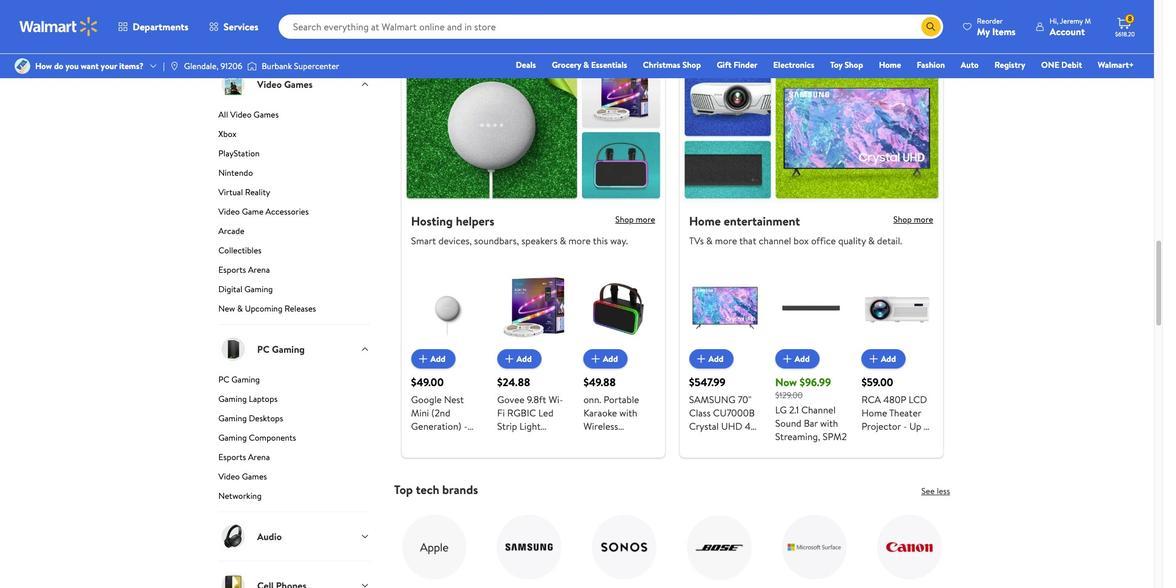 Task type: describe. For each thing, give the bounding box(es) containing it.
christmas
[[643, 59, 681, 71]]

assistant,
[[498, 486, 538, 499]]

electronics
[[774, 59, 815, 71]]

list inside hosting helpers list item
[[404, 272, 663, 579]]

1 list item from the left
[[394, 0, 580, 60]]

easy
[[471, 30, 494, 46]]

add button for $24.88
[[498, 349, 542, 368]]

gaming inside dropdown button
[[272, 343, 305, 356]]

games inside "link"
[[254, 109, 279, 121]]

with inside $24.88 govee 9.8ft wi- fi rgbic led strip light offline,9.8ft wifi led lights work with alexa and google assistant, smart led strips app control, diy, music sync, color changing led lights for bedroom
[[522, 459, 540, 473]]

1 vertical spatial led
[[498, 499, 515, 513]]

1 esports from the top
[[219, 264, 246, 276]]

esports arena for 1st esports arena link from the bottom of the page
[[219, 451, 270, 463]]

television
[[717, 433, 757, 446]]

do
[[54, 60, 63, 72]]

digital
[[219, 283, 243, 295]]

top tech brands
[[394, 481, 478, 498]]

and
[[498, 473, 513, 486]]

0 vertical spatial lights
[[538, 446, 563, 459]]

list inside "home entertainment" list item
[[682, 272, 941, 459]]

search icon image
[[927, 22, 936, 32]]

grocery & essentials link
[[547, 58, 633, 72]]

shop inside "toy shop" link
[[845, 59, 864, 71]]

shop more for hosting helpers
[[616, 214, 656, 226]]

4k
[[745, 419, 757, 433]]

fi
[[498, 406, 505, 419]]

onn.
[[584, 393, 602, 406]]

strip
[[498, 419, 518, 433]]

nintendo
[[219, 167, 253, 179]]

|
[[163, 60, 165, 72]]

shop inside "home entertainment" list item
[[894, 214, 912, 226]]

gaming desktops
[[219, 412, 283, 425]]

items?
[[119, 60, 144, 72]]

$49.00 group
[[411, 272, 483, 446]]

hi, jeremy m account
[[1050, 15, 1092, 38]]

for
[[545, 553, 557, 566]]

480p
[[884, 393, 907, 406]]

1 vertical spatial video games
[[219, 471, 267, 483]]

pc gaming inside pc gaming dropdown button
[[257, 343, 305, 356]]

home for home entertainment
[[690, 213, 721, 229]]

spm2
[[823, 430, 848, 443]]

smart inside $547.99 samsung 70" class cu7000b crystal uhd 4k smart television un70cu7000bxza
[[690, 433, 715, 446]]

video up networking at bottom
[[219, 471, 240, 483]]

alexa
[[542, 459, 565, 473]]

entertainment
[[724, 213, 801, 229]]

karaoke
[[584, 406, 618, 419]]

pc gaming button
[[219, 325, 370, 374]]

glendale,
[[184, 60, 219, 72]]

smart devices, soundbars, speakers & more this way.
[[411, 234, 628, 248]]

audio button
[[219, 512, 370, 561]]

collectibles
[[219, 245, 262, 257]]

4 list item from the left
[[580, 0, 765, 21]]

$547.99
[[690, 374, 726, 390]]

add for $49.88
[[603, 353, 618, 365]]

hosting helpers
[[411, 213, 495, 229]]

offline,9.8ft
[[498, 433, 549, 446]]

$49.00
[[411, 374, 444, 390]]

- inside $59.00 rca 480p lcd home theater projector - up to 130" rpj136, 1.5 lb, white
[[904, 419, 908, 433]]

auto
[[961, 59, 979, 71]]

electronics link
[[768, 58, 820, 72]]

video games button
[[219, 60, 370, 109]]

$24.88 group
[[498, 272, 569, 579]]

toy
[[831, 59, 843, 71]]

channel
[[759, 234, 792, 248]]

video inside dropdown button
[[257, 78, 282, 91]]

see less button
[[922, 485, 951, 497]]

add to cart image inside the now $96.99 group
[[781, 351, 795, 366]]

shop more for home entertainment
[[894, 214, 934, 226]]

add for now
[[795, 353, 810, 365]]

samsung 70" class cu7000b crystal uhd 4k smart television un70cu7000bxza image
[[690, 272, 761, 344]]

google inside $24.88 govee 9.8ft wi- fi rgbic led strip light offline,9.8ft wifi led lights work with alexa and google assistant, smart led strips app control, diy, music sync, color changing led lights for bedroom
[[515, 473, 546, 486]]

to
[[924, 419, 933, 433]]

finder
[[734, 59, 758, 71]]

generation)
[[411, 419, 462, 433]]

glendale, 91206
[[184, 60, 243, 72]]

theater
[[890, 406, 922, 419]]

2 esports arena link from the top
[[219, 451, 370, 468]]

 image for burbank supercenter
[[247, 60, 257, 72]]

wi-
[[549, 393, 564, 406]]

home entertainment list item
[[673, 55, 951, 459]]

grocery & essentials
[[552, 59, 628, 71]]

$618.20
[[1116, 30, 1136, 38]]

burbank supercenter
[[262, 60, 339, 72]]

0 vertical spatial smart
[[411, 234, 436, 248]]

add button for $49.00
[[411, 349, 456, 368]]

networking link
[[219, 490, 370, 512]]

sync,
[[524, 526, 547, 539]]

hosting made easy. smart devices, soundbars, speakers & more this way. image
[[402, 55, 665, 204]]

google nest mini (2nd generation) - chalk image
[[411, 272, 483, 344]]

esports arena for 1st esports arena link from the top of the page
[[219, 264, 270, 276]]

tablets
[[254, 38, 279, 50]]

arena for 1st esports arena link from the bottom of the page
[[248, 451, 270, 463]]

2.1
[[790, 403, 799, 417]]

gaming inside "link"
[[245, 283, 273, 295]]

auto link
[[956, 58, 985, 72]]

with inside now $96.99 $129.00 lg 2.1 channel sound bar with streaming, spm2
[[821, 417, 839, 430]]

add button for $59.00
[[862, 349, 906, 368]]

8
[[1129, 13, 1133, 24]]

 image for glendale, 91206
[[170, 61, 179, 71]]

debit
[[1062, 59, 1083, 71]]

hosting for hosting made easy
[[394, 30, 436, 46]]

work
[[498, 459, 520, 473]]

1 esports arena link from the top
[[219, 264, 370, 281]]

walmart image
[[19, 17, 98, 36]]

rgbic
[[508, 406, 536, 419]]

less
[[937, 485, 951, 497]]

all video games link
[[219, 109, 370, 126]]

rca
[[862, 393, 882, 406]]

fashion
[[918, 59, 946, 71]]

pc gaming link
[[219, 374, 370, 391]]

smart inside $24.88 govee 9.8ft wi- fi rgbic led strip light offline,9.8ft wifi led lights work with alexa and google assistant, smart led strips app control, diy, music sync, color changing led lights for bedroom
[[540, 486, 565, 499]]

deals link
[[511, 58, 542, 72]]

 image for how do you want your items?
[[15, 58, 30, 74]]

game
[[242, 206, 264, 218]]

video inside "link"
[[230, 109, 252, 121]]

collectibles link
[[219, 245, 370, 262]]

add to cart image for $49.88
[[589, 351, 603, 366]]

9.8ft
[[527, 393, 547, 406]]

$24.88 govee 9.8ft wi- fi rgbic led strip light offline,9.8ft wifi led lights work with alexa and google assistant, smart led strips app control, diy, music sync, color changing led lights for bedroom
[[498, 374, 565, 579]]

1.5
[[916, 433, 926, 446]]

now $96.99 group
[[776, 272, 848, 443]]

bar
[[804, 417, 818, 430]]

deals
[[516, 59, 536, 71]]

add for $24.88
[[517, 353, 532, 365]]

google inside $49.00 google nest mini (2nd generation) - chalk
[[411, 393, 442, 406]]

list containing hosting helpers
[[394, 55, 951, 579]]

services
[[224, 20, 259, 33]]

how
[[35, 60, 52, 72]]

networking
[[219, 490, 262, 502]]

games inside dropdown button
[[284, 78, 313, 91]]

essentials
[[592, 59, 628, 71]]

$547.99 group
[[690, 272, 773, 459]]

rca 480p lcd home theater projector - up to 130" rpj136, 1.5 lb, white image
[[862, 272, 934, 344]]

see less
[[922, 485, 951, 497]]

sound
[[776, 417, 802, 430]]

gaming down gaming desktops on the bottom of page
[[219, 432, 247, 444]]

add for $547.99
[[709, 353, 724, 365]]

add for $49.00
[[431, 353, 446, 365]]

restored for restored tablets
[[219, 38, 252, 50]]

0 horizontal spatial pc
[[219, 374, 230, 386]]

add to cart image for $24.88
[[502, 351, 517, 366]]

virtual reality link
[[219, 186, 370, 203]]

upcoming
[[245, 303, 283, 315]]

reorder
[[978, 15, 1003, 26]]

chalk
[[411, 433, 435, 446]]

virtual
[[219, 186, 243, 198]]

mini
[[411, 406, 429, 419]]

2 vertical spatial led
[[498, 553, 515, 566]]



Task type: locate. For each thing, give the bounding box(es) containing it.
1 horizontal spatial shop more
[[894, 214, 934, 226]]

google
[[411, 393, 442, 406], [515, 473, 546, 486]]

add up $547.99
[[709, 353, 724, 365]]

esports arena link
[[219, 264, 370, 281], [219, 451, 370, 468]]

& right new
[[237, 303, 243, 315]]

2 group from the left
[[492, 0, 559, 46]]

add to cart image up $24.88
[[502, 351, 517, 366]]

shop more inside "home entertainment" list item
[[894, 214, 934, 226]]

gaming up pc gaming link
[[272, 343, 305, 356]]

0 vertical spatial hosting
[[394, 30, 436, 46]]

1 horizontal spatial  image
[[170, 61, 179, 71]]

esports arena link down the 'collectibles' link
[[219, 264, 370, 281]]

audio
[[257, 530, 282, 543]]

1 vertical spatial hosting
[[411, 213, 453, 229]]

add to cart image up $547.99
[[694, 351, 709, 366]]

1 arena from the top
[[248, 264, 270, 276]]

0 vertical spatial video games
[[257, 78, 313, 91]]

add inside $59.00 group
[[882, 353, 897, 365]]

& inside new & upcoming releases link
[[237, 303, 243, 315]]

hosting inside hosting helpers list item
[[411, 213, 453, 229]]

gift finder link
[[712, 58, 764, 72]]

- inside $49.00 google nest mini (2nd generation) - chalk
[[464, 419, 468, 433]]

led right the wifi on the bottom
[[518, 446, 536, 459]]

$49.88
[[584, 374, 616, 390]]

add to cart image up the $59.00
[[867, 351, 882, 366]]

1 vertical spatial esports
[[219, 451, 246, 463]]

hosting helpers list item
[[394, 55, 673, 579]]

detail.
[[878, 234, 903, 248]]

add button inside $49.88 group
[[584, 349, 628, 368]]

one debit link
[[1036, 58, 1088, 72]]

with right bar
[[821, 417, 839, 430]]

1 group from the left
[[411, 0, 477, 60]]

1 shop more from the left
[[616, 214, 656, 226]]

arcade
[[219, 225, 245, 237]]

restored tablets
[[219, 38, 279, 50]]

games up networking at bottom
[[242, 471, 267, 483]]

games up the xbox link
[[254, 109, 279, 121]]

home for home
[[880, 59, 902, 71]]

gaming
[[245, 283, 273, 295], [272, 343, 305, 356], [232, 374, 260, 386], [219, 393, 247, 405], [219, 412, 247, 425], [219, 432, 247, 444]]

1 horizontal spatial group
[[492, 0, 559, 46]]

smart
[[411, 234, 436, 248], [690, 433, 715, 446], [540, 486, 565, 499]]

smart down alexa
[[540, 486, 565, 499]]

lb,
[[862, 446, 875, 459]]

$49.88 onn. portable karaoke with wireless microphones, 9 hours playtime, bluetooth wireless technology
[[584, 374, 650, 499]]

shop right christmas
[[683, 59, 701, 71]]

video games down burbank
[[257, 78, 313, 91]]

shop more
[[616, 214, 656, 226], [894, 214, 934, 226]]

& right grocery
[[584, 59, 590, 71]]

with inside $49.88 onn. portable karaoke with wireless microphones, 9 hours playtime, bluetooth wireless technology
[[620, 406, 638, 419]]

restored computers
[[219, 18, 295, 31]]

home link
[[874, 58, 907, 72]]

add button inside $24.88 group
[[498, 349, 542, 368]]

1 vertical spatial pc
[[219, 374, 230, 386]]

with right work
[[522, 459, 540, 473]]

 image right |
[[170, 61, 179, 71]]

pc gaming up gaming laptops
[[219, 374, 260, 386]]

arena up digital gaming
[[248, 264, 270, 276]]

video right all on the left of the page
[[230, 109, 252, 121]]

0 horizontal spatial group
[[411, 0, 477, 60]]

white
[[878, 446, 902, 459]]

add button inside the now $96.99 group
[[776, 349, 820, 368]]

4 add button from the left
[[690, 349, 734, 368]]

you
[[65, 60, 79, 72]]

with
[[620, 406, 638, 419], [821, 417, 839, 430], [522, 459, 540, 473]]

2 shop more link from the left
[[894, 214, 934, 229]]

0 vertical spatial restored
[[219, 18, 252, 31]]

0 vertical spatial esports arena
[[219, 264, 270, 276]]

2 wireless from the top
[[584, 473, 619, 486]]

1 horizontal spatial -
[[904, 419, 908, 433]]

Search search field
[[279, 15, 944, 39]]

 image right the 91206
[[247, 60, 257, 72]]

speakers
[[522, 234, 558, 248]]

home entertainment
[[690, 213, 801, 229]]

1 vertical spatial pc gaming
[[219, 374, 260, 386]]

1 vertical spatial home
[[690, 213, 721, 229]]

1 vertical spatial restored
[[219, 38, 252, 50]]

- right (2nd
[[464, 419, 468, 433]]

add button for $49.88
[[584, 349, 628, 368]]

shop
[[683, 59, 701, 71], [845, 59, 864, 71], [616, 214, 634, 226], [894, 214, 912, 226]]

add for $59.00
[[882, 353, 897, 365]]

& for new & upcoming releases
[[237, 303, 243, 315]]

add to cart image for $59.00
[[867, 351, 882, 366]]

led down music
[[498, 553, 515, 566]]

lights down light
[[538, 446, 563, 459]]

gaming down gaming laptops
[[219, 412, 247, 425]]

shop up detail.
[[894, 214, 912, 226]]

gaming components
[[219, 432, 296, 444]]

-
[[464, 419, 468, 433], [904, 419, 908, 433]]

led left strips
[[498, 499, 515, 513]]

wireless down 'hours'
[[584, 473, 619, 486]]

pc gaming up pc gaming link
[[257, 343, 305, 356]]

playstation link
[[219, 148, 370, 165]]

restored inside "link"
[[219, 18, 252, 31]]

pc up gaming laptops
[[219, 374, 230, 386]]

pc down upcoming
[[257, 343, 270, 356]]

6 add from the left
[[882, 353, 897, 365]]

bluetooth
[[584, 459, 626, 473]]

2 list item from the left
[[411, 0, 477, 60]]

1 restored from the top
[[219, 18, 252, 31]]

2 horizontal spatial add to cart image
[[867, 351, 882, 366]]

hosting for hosting helpers
[[411, 213, 453, 229]]

1 wireless from the top
[[584, 419, 619, 433]]

5 add from the left
[[795, 353, 810, 365]]

departments
[[133, 20, 189, 33]]

1 - from the left
[[464, 419, 468, 433]]

departments button
[[108, 12, 199, 41]]

video games
[[257, 78, 313, 91], [219, 471, 267, 483]]

govee
[[498, 393, 525, 406]]

govee 9.8ft wi-fi rgbic led strip light offline,9.8ft wifi led lights work with alexa and google assistant, smart led strips app control, diy, music sync, color changing led lights for bedroom image
[[498, 272, 569, 344]]

1 horizontal spatial add to cart image
[[694, 351, 709, 366]]

restored up restored tablets
[[219, 18, 252, 31]]

add inside the now $96.99 group
[[795, 353, 810, 365]]

changing
[[523, 539, 563, 553]]

0 horizontal spatial with
[[522, 459, 540, 473]]

0 vertical spatial games
[[284, 78, 313, 91]]

tvs & more that channel box office quality & detail.
[[690, 234, 903, 248]]

2 vertical spatial smart
[[540, 486, 565, 499]]

0 horizontal spatial google
[[411, 393, 442, 406]]

add up "$49.00"
[[431, 353, 446, 365]]

esports down gaming components
[[219, 451, 246, 463]]

6 add button from the left
[[862, 349, 906, 368]]

christmas shop link
[[638, 58, 707, 72]]

1 vertical spatial lights
[[517, 553, 543, 566]]

3 add to cart image from the left
[[867, 351, 882, 366]]

1 vertical spatial esports arena
[[219, 451, 270, 463]]

light
[[520, 419, 541, 433]]

1 vertical spatial games
[[254, 109, 279, 121]]

lights left for
[[517, 553, 543, 566]]

2 horizontal spatial  image
[[247, 60, 257, 72]]

cu7000b
[[713, 406, 755, 419]]

home left fashion link on the top right of page
[[880, 59, 902, 71]]

hi,
[[1050, 15, 1059, 26]]

& left detail.
[[869, 234, 875, 248]]

new
[[219, 303, 235, 315]]

add up "$96.99"
[[795, 353, 810, 365]]

add to cart image up $49.88
[[589, 351, 603, 366]]

esports arena down gaming components
[[219, 451, 270, 463]]

soundbars,
[[475, 234, 519, 248]]

1 horizontal spatial pc
[[257, 343, 270, 356]]

2 add to cart image from the left
[[694, 351, 709, 366]]

1 add to cart image from the left
[[416, 351, 431, 366]]

home inside $59.00 rca 480p lcd home theater projector - up to 130" rpj136, 1.5 lb, white
[[862, 406, 888, 419]]

smart left devices,
[[411, 234, 436, 248]]

$59.00 group
[[862, 272, 934, 459]]

0 horizontal spatial -
[[464, 419, 468, 433]]

1 vertical spatial arena
[[248, 451, 270, 463]]

add to cart image inside $49.88 group
[[589, 351, 603, 366]]

add up the $59.00
[[882, 353, 897, 365]]

add button up the $59.00
[[862, 349, 906, 368]]

shop more link up way.
[[616, 214, 656, 229]]

5 add button from the left
[[776, 349, 820, 368]]

shop more link inside "home entertainment" list item
[[894, 214, 934, 229]]

google down "$49.00"
[[411, 393, 442, 406]]

shop up way.
[[616, 214, 634, 226]]

new & upcoming releases link
[[219, 303, 370, 325]]

hosting up devices,
[[411, 213, 453, 229]]

group for 3rd list item from right
[[492, 0, 559, 46]]

add to cart image inside $24.88 group
[[502, 351, 517, 366]]

1 horizontal spatial shop more link
[[894, 214, 934, 229]]

pc inside dropdown button
[[257, 343, 270, 356]]

add button up $49.88
[[584, 349, 628, 368]]

& right the tvs
[[707, 234, 713, 248]]

0 horizontal spatial add to cart image
[[416, 351, 431, 366]]

wireless up 'hours'
[[584, 419, 619, 433]]

& inside grocery & essentials link
[[584, 59, 590, 71]]

 image left "how"
[[15, 58, 30, 74]]

add button inside $59.00 group
[[862, 349, 906, 368]]

2 add from the left
[[517, 353, 532, 365]]

home up 130"
[[862, 406, 888, 419]]

shop more up detail.
[[894, 214, 934, 226]]

shop inside hosting helpers list item
[[616, 214, 634, 226]]

add inside $24.88 group
[[517, 353, 532, 365]]

9
[[643, 433, 649, 446]]

toy shop link
[[825, 58, 869, 72]]

2 shop more from the left
[[894, 214, 934, 226]]

onn. portable karaoke with wireless microphones, 9 hours playtime, bluetooth wireless technology image
[[584, 272, 656, 344]]

0 vertical spatial arena
[[248, 264, 270, 276]]

shop more link for home entertainment
[[894, 214, 934, 229]]

led
[[539, 406, 554, 419]]

esports arena link up video games link on the bottom
[[219, 451, 370, 468]]

1 horizontal spatial add to cart image
[[589, 351, 603, 366]]

restored tablets link
[[219, 38, 370, 60]]

0 vertical spatial home
[[880, 59, 902, 71]]

video down virtual
[[219, 206, 240, 218]]

laptops
[[249, 393, 278, 405]]

2 add to cart image from the left
[[589, 351, 603, 366]]

add to cart image up "$49.00"
[[416, 351, 431, 366]]

pc gaming inside pc gaming link
[[219, 374, 260, 386]]

burbank
[[262, 60, 292, 72]]

 image
[[15, 58, 30, 74], [247, 60, 257, 72], [170, 61, 179, 71]]

home up the tvs
[[690, 213, 721, 229]]

arcade link
[[219, 225, 370, 242]]

& for grocery & essentials
[[584, 59, 590, 71]]

1 add to cart image from the left
[[502, 351, 517, 366]]

1 horizontal spatial smart
[[540, 486, 565, 499]]

gift
[[717, 59, 732, 71]]

2 esports arena from the top
[[219, 451, 270, 463]]

shop more link for hosting helpers
[[616, 214, 656, 229]]

home
[[880, 59, 902, 71], [690, 213, 721, 229], [862, 406, 888, 419]]

account
[[1050, 25, 1086, 38]]

add up $24.88
[[517, 353, 532, 365]]

video down burbank
[[257, 78, 282, 91]]

esports up digital
[[219, 264, 246, 276]]

& right speakers
[[560, 234, 567, 248]]

2 horizontal spatial smart
[[690, 433, 715, 446]]

0 vertical spatial esports arena link
[[219, 264, 370, 281]]

un70cu7000bxza
[[690, 446, 773, 459]]

add to cart image
[[416, 351, 431, 366], [589, 351, 603, 366], [781, 351, 795, 366]]

group inside list item
[[492, 0, 559, 46]]

shop more link inside hosting helpers list item
[[616, 214, 656, 229]]

add to cart image inside $547.99 group
[[694, 351, 709, 366]]

shop more inside hosting helpers list item
[[616, 214, 656, 226]]

gaming components link
[[219, 432, 370, 449]]

0 horizontal spatial smart
[[411, 234, 436, 248]]

wifi
[[498, 446, 516, 459]]

3 add from the left
[[603, 353, 618, 365]]

shop right toy
[[845, 59, 864, 71]]

shop inside christmas shop link
[[683, 59, 701, 71]]

1 esports arena from the top
[[219, 264, 270, 276]]

add to cart image
[[502, 351, 517, 366], [694, 351, 709, 366], [867, 351, 882, 366]]

- left up
[[904, 419, 908, 433]]

hosting left the 'made'
[[394, 30, 436, 46]]

diy,
[[535, 513, 552, 526]]

add button up $547.99
[[690, 349, 734, 368]]

brands
[[443, 481, 478, 498]]

2 restored from the top
[[219, 38, 252, 50]]

1 shop more link from the left
[[616, 214, 656, 229]]

add button for now
[[776, 349, 820, 368]]

tvs
[[690, 234, 704, 248]]

5 list item from the left
[[765, 0, 951, 21]]

lg 2.1 channel sound bar with streaming, spm2 image
[[776, 272, 848, 344]]

2 esports from the top
[[219, 451, 246, 463]]

4 add from the left
[[709, 353, 724, 365]]

list containing $547.99
[[682, 272, 941, 459]]

2 arena from the top
[[248, 451, 270, 463]]

0 horizontal spatial shop more link
[[616, 214, 656, 229]]

add to cart image up now at the bottom
[[781, 351, 795, 366]]

1 add from the left
[[431, 353, 446, 365]]

add to cart image inside $59.00 group
[[867, 351, 882, 366]]

2 horizontal spatial add to cart image
[[781, 351, 795, 366]]

add to cart image inside $49.00 group
[[416, 351, 431, 366]]

add to cart image for $49.00
[[416, 351, 431, 366]]

add button for $547.99
[[690, 349, 734, 368]]

with right karaoke
[[620, 406, 638, 419]]

1 vertical spatial smart
[[690, 433, 715, 446]]

& inside hosting helpers list item
[[560, 234, 567, 248]]

add inside $49.00 group
[[431, 353, 446, 365]]

smart down the class
[[690, 433, 715, 446]]

add inside $547.99 group
[[709, 353, 724, 365]]

& for tvs & more that channel box office quality & detail.
[[707, 234, 713, 248]]

0 vertical spatial pc gaming
[[257, 343, 305, 356]]

1 horizontal spatial with
[[620, 406, 638, 419]]

shop more up way.
[[616, 214, 656, 226]]

group for 4th list item from the right
[[411, 0, 477, 60]]

video games up networking at bottom
[[219, 471, 267, 483]]

home theater updates. tvs that channel box office quality & detail at home. shop now image
[[680, 55, 944, 204]]

that
[[740, 234, 757, 248]]

Walmart Site-Wide search field
[[279, 15, 944, 39]]

lg
[[776, 403, 787, 417]]

releases
[[285, 303, 316, 315]]

0 vertical spatial pc
[[257, 343, 270, 356]]

now $96.99 $129.00 lg 2.1 channel sound bar with streaming, spm2
[[776, 374, 848, 443]]

list
[[394, 0, 951, 60], [394, 55, 951, 579], [404, 272, 663, 579], [682, 272, 941, 459], [387, 497, 958, 588]]

devices,
[[439, 234, 472, 248]]

add to cart image for $547.99
[[694, 351, 709, 366]]

1 vertical spatial wireless
[[584, 473, 619, 486]]

add button up "$49.00"
[[411, 349, 456, 368]]

gaming up gaming laptops
[[232, 374, 260, 386]]

1 add button from the left
[[411, 349, 456, 368]]

0 vertical spatial led
[[518, 446, 536, 459]]

supercenter
[[294, 60, 339, 72]]

google right and
[[515, 473, 546, 486]]

2 vertical spatial games
[[242, 471, 267, 483]]

add button up now at the bottom
[[776, 349, 820, 368]]

2 add button from the left
[[498, 349, 542, 368]]

restored computers link
[[219, 18, 370, 35]]

list item
[[394, 0, 580, 60], [411, 0, 477, 60], [492, 0, 559, 46], [580, 0, 765, 21], [765, 0, 951, 21]]

3 add to cart image from the left
[[781, 351, 795, 366]]

top
[[394, 481, 413, 498]]

lcd
[[909, 393, 928, 406]]

arena for 1st esports arena link from the top of the page
[[248, 264, 270, 276]]

$49.88 group
[[584, 272, 656, 499]]

games down burbank supercenter
[[284, 78, 313, 91]]

arena down gaming components
[[248, 451, 270, 463]]

add button inside $49.00 group
[[411, 349, 456, 368]]

portable
[[604, 393, 640, 406]]

$59.00
[[862, 374, 894, 390]]

computers
[[254, 18, 295, 31]]

add button up $24.88
[[498, 349, 542, 368]]

restored for restored computers
[[219, 18, 252, 31]]

0 vertical spatial wireless
[[584, 419, 619, 433]]

0 vertical spatial google
[[411, 393, 442, 406]]

one debit
[[1042, 59, 1083, 71]]

esports arena up digital gaming
[[219, 264, 270, 276]]

restored down services
[[219, 38, 252, 50]]

1 horizontal spatial google
[[515, 473, 546, 486]]

3 add button from the left
[[584, 349, 628, 368]]

list containing $49.00
[[404, 272, 663, 579]]

3 list item from the left
[[492, 0, 559, 46]]

0 horizontal spatial add to cart image
[[502, 351, 517, 366]]

video game accessories link
[[219, 206, 370, 223]]

2 - from the left
[[904, 419, 908, 433]]

2 vertical spatial home
[[862, 406, 888, 419]]

registry
[[995, 59, 1026, 71]]

1 vertical spatial google
[[515, 473, 546, 486]]

add button inside $547.99 group
[[690, 349, 734, 368]]

0 vertical spatial esports
[[219, 264, 246, 276]]

add up $49.88
[[603, 353, 618, 365]]

add inside $49.88 group
[[603, 353, 618, 365]]

this
[[593, 234, 608, 248]]

video games inside dropdown button
[[257, 78, 313, 91]]

shop more link up detail.
[[894, 214, 934, 229]]

my
[[978, 25, 991, 38]]

gaming up upcoming
[[245, 283, 273, 295]]

0 horizontal spatial  image
[[15, 58, 30, 74]]

fashion link
[[912, 58, 951, 72]]

(2nd
[[432, 406, 451, 419]]

2 horizontal spatial with
[[821, 417, 839, 430]]

0 horizontal spatial shop more
[[616, 214, 656, 226]]

1 vertical spatial esports arena link
[[219, 451, 370, 468]]

group
[[411, 0, 477, 60], [492, 0, 559, 46]]

gaming up gaming desktops on the bottom of page
[[219, 393, 247, 405]]



Task type: vqa. For each thing, say whether or not it's contained in the screenshot.
the "Services" dropdown button
yes



